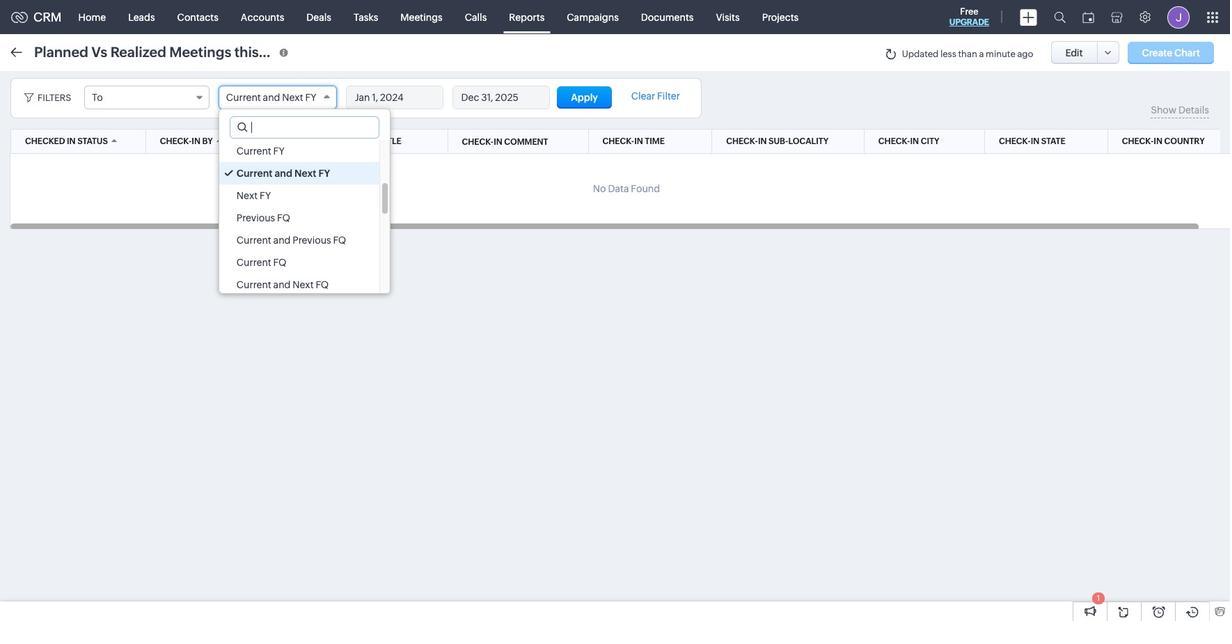 Task type: describe. For each thing, give the bounding box(es) containing it.
crm
[[33, 10, 62, 24]]

logo image
[[11, 11, 28, 23]]

check-in comment
[[462, 137, 548, 147]]

check-in time
[[603, 137, 665, 146]]

upgrade
[[950, 17, 990, 27]]

current and previous fq
[[237, 235, 346, 246]]

create chart
[[1143, 47, 1201, 58]]

fy inside 'field'
[[305, 92, 317, 103]]

country
[[1165, 137, 1205, 146]]

check- for check-in state
[[999, 137, 1031, 146]]

filters
[[38, 93, 71, 103]]

leads
[[128, 11, 155, 23]]

current fy option
[[219, 140, 379, 162]]

current for current and previous fq option
[[237, 235, 271, 246]]

in for country
[[1154, 137, 1163, 146]]

current fq
[[237, 257, 286, 268]]

deals
[[307, 11, 331, 23]]

current and previous fq option
[[219, 229, 379, 251]]

in for status
[[67, 137, 76, 146]]

leads link
[[117, 0, 166, 34]]

apply
[[571, 92, 598, 103]]

home
[[78, 11, 106, 23]]

projects link
[[751, 0, 810, 34]]

visits link
[[705, 0, 751, 34]]

fy inside option
[[319, 168, 330, 179]]

check- for check-in country
[[1123, 137, 1154, 146]]

current fy
[[237, 146, 285, 157]]

crm link
[[11, 10, 62, 24]]

campaigns
[[567, 11, 619, 23]]

check- for check-in by
[[160, 137, 192, 146]]

in for comment
[[494, 137, 503, 147]]

filter
[[658, 91, 680, 102]]

calls
[[465, 11, 487, 23]]

in for sub-
[[758, 137, 767, 146]]

check-in country
[[1123, 137, 1205, 146]]

title
[[380, 137, 402, 146]]

state
[[1042, 137, 1066, 146]]

current for current and next fq "option"
[[237, 279, 271, 290]]

free upgrade
[[950, 6, 990, 27]]

tasks
[[354, 11, 378, 23]]

fq inside "option"
[[316, 279, 329, 290]]

updated
[[902, 49, 939, 59]]

current fq option
[[219, 251, 379, 274]]

MMM D, YYYY text field
[[453, 86, 549, 109]]

month
[[262, 44, 305, 60]]

apply button
[[557, 86, 612, 109]]

vs
[[91, 44, 107, 60]]

previous fq
[[237, 212, 290, 224]]

planned vs realized meetings this month
[[34, 44, 305, 60]]

0 vertical spatial meetings
[[401, 11, 443, 23]]

no data found
[[593, 183, 660, 194]]

edit
[[1066, 47, 1083, 58]]

fy inside "option"
[[273, 146, 285, 157]]

check-in state
[[999, 137, 1066, 146]]

current inside 'field'
[[226, 92, 261, 103]]

in for state
[[1031, 137, 1040, 146]]

fq up current fq option
[[333, 235, 346, 246]]

accounts
[[241, 11, 284, 23]]

check-in by
[[160, 137, 213, 146]]

fq up "current and previous fq"
[[277, 212, 290, 224]]

previous fq option
[[219, 207, 379, 229]]

host
[[276, 137, 298, 146]]

a
[[980, 49, 984, 59]]

home link
[[67, 0, 117, 34]]

next inside current and next fy 'field'
[[282, 92, 303, 103]]

locality
[[789, 137, 829, 146]]

fy inside 'option'
[[260, 190, 271, 201]]

planned
[[34, 44, 88, 60]]

found
[[631, 183, 660, 194]]

current and next fy inside current and next fy option
[[237, 168, 330, 179]]

updated less than a minute ago
[[902, 49, 1034, 59]]

in for time
[[635, 137, 643, 146]]

next inside current and next fy option
[[295, 168, 317, 179]]

meetings link
[[390, 0, 454, 34]]



Task type: vqa. For each thing, say whether or not it's contained in the screenshot.
1st check- from right
yes



Task type: locate. For each thing, give the bounding box(es) containing it.
ago
[[1018, 49, 1034, 59]]

and up current fq option
[[273, 235, 291, 246]]

contacts link
[[166, 0, 230, 34]]

4 in from the left
[[758, 137, 767, 146]]

current up the current fq
[[237, 235, 271, 246]]

current and next fq option
[[219, 274, 379, 296]]

fq inside option
[[273, 257, 286, 268]]

in left comment on the left top of the page
[[494, 137, 503, 147]]

documents link
[[630, 0, 705, 34]]

3 in from the left
[[635, 137, 643, 146]]

previous
[[237, 212, 275, 224], [293, 235, 331, 246]]

5 in from the left
[[911, 137, 919, 146]]

check-in city
[[879, 137, 940, 146]]

checked in status
[[25, 137, 108, 146]]

7 in from the left
[[1154, 137, 1163, 146]]

check- left "city"
[[879, 137, 911, 146]]

fy up 'next fy' 'option'
[[319, 168, 330, 179]]

next up host
[[282, 92, 303, 103]]

create
[[1143, 47, 1173, 58]]

accounts link
[[230, 0, 296, 34]]

meetings down contacts "link"
[[169, 44, 231, 60]]

5 check- from the left
[[999, 137, 1031, 146]]

chart
[[1175, 47, 1201, 58]]

city
[[921, 137, 940, 146]]

next inside current and next fq "option"
[[293, 279, 314, 290]]

comment
[[504, 137, 548, 147]]

time
[[645, 137, 665, 146]]

current inside option
[[237, 257, 271, 268]]

free
[[961, 6, 979, 17]]

checked
[[25, 137, 65, 146]]

documents
[[641, 11, 694, 23]]

meetings
[[401, 11, 443, 23], [169, 44, 231, 60]]

check- left state
[[999, 137, 1031, 146]]

clear filter
[[632, 91, 680, 102]]

next down current fq option
[[293, 279, 314, 290]]

and for current and next fq "option"
[[273, 279, 291, 290]]

fy
[[305, 92, 317, 103], [273, 146, 285, 157], [319, 168, 330, 179], [260, 190, 271, 201]]

than
[[959, 49, 978, 59]]

next up previous fq
[[237, 190, 258, 201]]

meetings left calls
[[401, 11, 443, 23]]

fq up current and next fq
[[273, 257, 286, 268]]

check- left time at the top of the page
[[603, 137, 635, 146]]

data
[[608, 183, 629, 194]]

check- for check-in time
[[603, 137, 635, 146]]

current down this
[[226, 92, 261, 103]]

4 check- from the left
[[879, 137, 911, 146]]

list box containing current fy
[[219, 140, 390, 296]]

check- left by
[[160, 137, 192, 146]]

status
[[77, 137, 108, 146]]

1 vertical spatial previous
[[293, 235, 331, 246]]

1 horizontal spatial meetings
[[401, 11, 443, 23]]

None text field
[[230, 117, 379, 138]]

1 vertical spatial current and next fy
[[237, 168, 330, 179]]

current for current and next fy option
[[237, 168, 273, 179]]

sub-
[[769, 137, 789, 146]]

and inside current and next fy 'field'
[[263, 92, 280, 103]]

and inside current and next fy option
[[275, 168, 293, 179]]

next inside 'next fy' 'option'
[[237, 190, 258, 201]]

in for city
[[911, 137, 919, 146]]

previous up current fq option
[[293, 235, 331, 246]]

previous down the next fy
[[237, 212, 275, 224]]

1 in from the left
[[67, 137, 76, 146]]

and down current fq option
[[273, 279, 291, 290]]

and for current and previous fq option
[[273, 235, 291, 246]]

check- left sub- at the right of page
[[727, 137, 758, 146]]

reports
[[509, 11, 545, 23]]

check- for check-in sub-locality
[[727, 137, 758, 146]]

and
[[263, 92, 280, 103], [275, 168, 293, 179], [273, 235, 291, 246], [273, 279, 291, 290]]

next fy
[[237, 190, 271, 201]]

calls link
[[454, 0, 498, 34]]

edit button
[[1051, 41, 1098, 64]]

current left host
[[237, 146, 271, 157]]

current and next fy up host
[[226, 92, 317, 103]]

realized
[[110, 44, 166, 60]]

0 horizontal spatial meetings
[[169, 44, 231, 60]]

in left time at the top of the page
[[635, 137, 643, 146]]

next fy option
[[219, 185, 379, 207]]

and up 'next fy' 'option'
[[275, 168, 293, 179]]

visits
[[716, 11, 740, 23]]

and inside current and previous fq option
[[273, 235, 291, 246]]

and inside current and next fq "option"
[[273, 279, 291, 290]]

0 vertical spatial previous
[[237, 212, 275, 224]]

fy down month
[[305, 92, 317, 103]]

current down the current fq
[[237, 279, 271, 290]]

tasks link
[[343, 0, 390, 34]]

in left country
[[1154, 137, 1163, 146]]

by
[[202, 137, 213, 146]]

current for current fq option
[[237, 257, 271, 268]]

reports link
[[498, 0, 556, 34]]

check- for check-in city
[[879, 137, 911, 146]]

clear
[[632, 91, 656, 102]]

current and next fy
[[226, 92, 317, 103], [237, 168, 330, 179]]

fy up previous fq
[[260, 190, 271, 201]]

check-
[[160, 137, 192, 146], [603, 137, 635, 146], [727, 137, 758, 146], [879, 137, 911, 146], [999, 137, 1031, 146], [1123, 137, 1154, 146], [462, 137, 494, 147]]

6 check- from the left
[[1123, 137, 1154, 146]]

1 horizontal spatial previous
[[293, 235, 331, 246]]

in left state
[[1031, 137, 1040, 146]]

in
[[67, 137, 76, 146], [192, 137, 201, 146], [635, 137, 643, 146], [758, 137, 767, 146], [911, 137, 919, 146], [1031, 137, 1040, 146], [1154, 137, 1163, 146], [494, 137, 503, 147]]

2 check- from the left
[[603, 137, 635, 146]]

2 in from the left
[[192, 137, 201, 146]]

list box
[[219, 140, 390, 296]]

current and next fq
[[237, 279, 329, 290]]

next up 'next fy' 'option'
[[295, 168, 317, 179]]

check- left comment on the left top of the page
[[462, 137, 494, 147]]

3 check- from the left
[[727, 137, 758, 146]]

fq
[[277, 212, 290, 224], [333, 235, 346, 246], [273, 257, 286, 268], [316, 279, 329, 290]]

fq down current fq option
[[316, 279, 329, 290]]

in left "city"
[[911, 137, 919, 146]]

check-in sub-locality
[[727, 137, 829, 146]]

less
[[941, 49, 957, 59]]

fy up current and next fy option
[[273, 146, 285, 157]]

current up the next fy
[[237, 168, 273, 179]]

current and next fy inside current and next fy 'field'
[[226, 92, 317, 103]]

next
[[282, 92, 303, 103], [295, 168, 317, 179], [237, 190, 258, 201], [293, 279, 314, 290]]

contacts
[[177, 11, 219, 23]]

current up current and next fq
[[237, 257, 271, 268]]

minute
[[986, 49, 1016, 59]]

current for current fy "option"
[[237, 146, 271, 157]]

6 in from the left
[[1031, 137, 1040, 146]]

Current and Next FY field
[[219, 86, 337, 109]]

and up host
[[263, 92, 280, 103]]

in left status
[[67, 137, 76, 146]]

and for current and next fy option
[[275, 168, 293, 179]]

in left by
[[192, 137, 201, 146]]

0 vertical spatial current and next fy
[[226, 92, 317, 103]]

8 in from the left
[[494, 137, 503, 147]]

0 horizontal spatial previous
[[237, 212, 275, 224]]

current
[[226, 92, 261, 103], [237, 146, 271, 157], [237, 168, 273, 179], [237, 235, 271, 246], [237, 257, 271, 268], [237, 279, 271, 290]]

check- for check-in comment
[[462, 137, 494, 147]]

7 check- from the left
[[462, 137, 494, 147]]

current and next fy option
[[219, 162, 379, 185]]

check- left country
[[1123, 137, 1154, 146]]

in for by
[[192, 137, 201, 146]]

this
[[235, 44, 259, 60]]

1 check- from the left
[[160, 137, 192, 146]]

current and next fy up 'next fy' 'option'
[[237, 168, 330, 179]]

create chart button
[[1129, 41, 1215, 64]]

campaigns link
[[556, 0, 630, 34]]

in left sub- at the right of page
[[758, 137, 767, 146]]

deals link
[[296, 0, 343, 34]]

projects
[[762, 11, 799, 23]]

1 vertical spatial meetings
[[169, 44, 231, 60]]

no
[[593, 183, 606, 194]]



